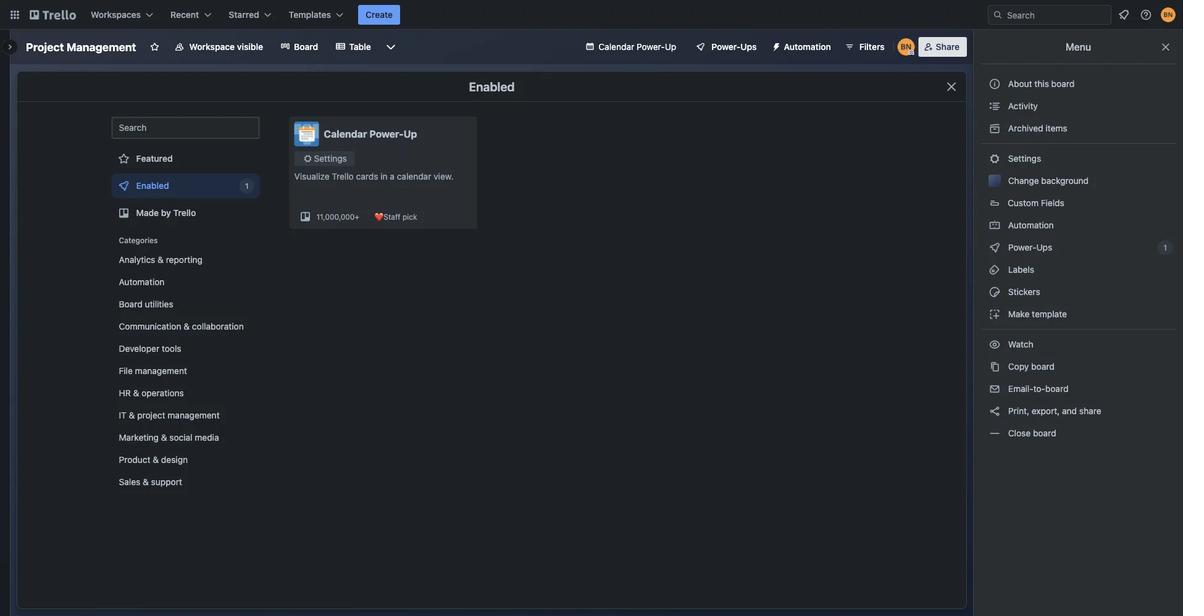 Task type: describe. For each thing, give the bounding box(es) containing it.
labels
[[1006, 265, 1034, 275]]

visualize trello cards in a calendar view.
[[294, 171, 454, 182]]

close board
[[1006, 428, 1056, 438]]

sm image for copy board
[[989, 361, 1001, 373]]

file
[[119, 366, 133, 376]]

watch
[[1006, 339, 1036, 350]]

analytics
[[119, 255, 155, 265]]

in
[[381, 171, 388, 182]]

board utilities
[[119, 299, 173, 309]]

recent
[[170, 10, 199, 20]]

print,
[[1008, 406, 1029, 416]]

back to home image
[[30, 5, 76, 25]]

2 settings from the left
[[1006, 153, 1041, 164]]

sm image for print, export, and share link
[[989, 405, 1001, 417]]

stickers link
[[981, 282, 1176, 302]]

& for operations
[[133, 388, 139, 398]]

made
[[136, 208, 159, 218]]

it & project management
[[119, 410, 220, 421]]

featured link
[[111, 146, 260, 171]]

board inside about this board button
[[1052, 79, 1075, 89]]

featured
[[136, 153, 173, 164]]

1 vertical spatial ups
[[1037, 242, 1053, 253]]

print, export, and share
[[1006, 406, 1102, 416]]

items
[[1046, 123, 1068, 133]]

staff
[[384, 212, 401, 221]]

management
[[67, 40, 136, 53]]

project
[[26, 40, 64, 53]]

sm image for stickers
[[989, 286, 1001, 298]]

& for social
[[161, 433, 167, 443]]

1 vertical spatial calendar
[[324, 128, 367, 140]]

custom fields
[[1008, 198, 1065, 208]]

email-to-board
[[1006, 384, 1069, 394]]

Board name text field
[[20, 37, 142, 57]]

this
[[1035, 79, 1049, 89]]

made by trello link
[[111, 201, 260, 225]]

view.
[[434, 171, 454, 182]]

change
[[1008, 176, 1039, 186]]

workspace
[[189, 42, 235, 52]]

support
[[151, 477, 182, 487]]

fields
[[1041, 198, 1065, 208]]

❤️ staff pick
[[374, 212, 417, 221]]

activity
[[1006, 101, 1038, 111]]

file management
[[119, 366, 187, 376]]

sm image for automation
[[989, 219, 1001, 232]]

product & design
[[119, 455, 188, 465]]

power-ups button
[[687, 37, 764, 57]]

1 for enabled
[[245, 182, 249, 190]]

2 horizontal spatial automation
[[1006, 220, 1054, 230]]

sm image for close board
[[989, 427, 1001, 440]]

& for collaboration
[[184, 321, 190, 332]]

about
[[1008, 79, 1032, 89]]

create
[[366, 10, 393, 20]]

developer
[[119, 344, 159, 354]]

export,
[[1032, 406, 1060, 416]]

change background link
[[981, 171, 1176, 191]]

change background
[[1006, 176, 1089, 186]]

communication & collaboration
[[119, 321, 244, 332]]

product
[[119, 455, 150, 465]]

design
[[161, 455, 188, 465]]

star or unstar board image
[[150, 42, 160, 52]]

custom
[[1008, 198, 1039, 208]]

it
[[119, 410, 126, 421]]

marketing & social media
[[119, 433, 219, 443]]

& for reporting
[[158, 255, 164, 265]]

0 horizontal spatial automation
[[119, 277, 165, 287]]

workspaces button
[[83, 5, 161, 25]]

1 vertical spatial management
[[168, 410, 220, 421]]

1 horizontal spatial up
[[665, 42, 676, 52]]

board inside email-to-board link
[[1045, 384, 1069, 394]]

0 horizontal spatial enabled
[[136, 181, 169, 191]]

1 settings from the left
[[314, 153, 347, 164]]

0 notifications image
[[1117, 7, 1131, 22]]

sm image for activity link
[[989, 100, 1001, 112]]

starred
[[229, 10, 259, 20]]

email-to-board link
[[981, 379, 1176, 399]]

sales & support
[[119, 477, 182, 487]]

marketing & social media link
[[111, 428, 260, 448]]

product & design link
[[111, 450, 260, 470]]

board inside close board link
[[1033, 428, 1056, 438]]

automation inside automation button
[[784, 42, 831, 52]]

primary element
[[0, 0, 1183, 30]]

social
[[169, 433, 192, 443]]

communication & collaboration link
[[111, 317, 260, 337]]

templates
[[289, 10, 331, 20]]

0 horizontal spatial calendar power-up
[[324, 128, 417, 140]]

0 vertical spatial calendar
[[599, 42, 634, 52]]

11,000,000 +
[[317, 212, 359, 221]]

make template
[[1006, 309, 1067, 319]]

templates button
[[281, 5, 351, 25]]

workspaces
[[91, 10, 141, 20]]

table
[[349, 42, 371, 52]]

1 for power-ups
[[1164, 243, 1167, 252]]

sales & support link
[[111, 472, 260, 492]]

email-
[[1008, 384, 1033, 394]]

labels link
[[981, 260, 1176, 280]]

sm image for archived items link
[[989, 122, 1001, 135]]

automation button
[[767, 37, 839, 57]]

media
[[195, 433, 219, 443]]

& for support
[[143, 477, 149, 487]]

starred button
[[221, 5, 279, 25]]



Task type: locate. For each thing, give the bounding box(es) containing it.
1 vertical spatial automation link
[[111, 272, 260, 292]]

settings link
[[981, 149, 1176, 169], [294, 151, 354, 166]]

calendar down primary element
[[599, 42, 634, 52]]

project management
[[26, 40, 136, 53]]

analytics & reporting link
[[111, 250, 260, 270]]

filters
[[860, 42, 885, 52]]

calendar power-up
[[599, 42, 676, 52], [324, 128, 417, 140]]

pick
[[403, 212, 417, 221]]

stickers
[[1006, 287, 1040, 297]]

activity link
[[981, 96, 1176, 116]]

& down the board utilities "link"
[[184, 321, 190, 332]]

board inside "link"
[[119, 299, 142, 309]]

settings link up change background link
[[981, 149, 1176, 169]]

a
[[390, 171, 395, 182]]

0 horizontal spatial automation link
[[111, 272, 260, 292]]

& inside "link"
[[143, 477, 149, 487]]

categories
[[119, 236, 158, 245]]

1 horizontal spatial automation
[[784, 42, 831, 52]]

board
[[294, 42, 318, 52], [119, 299, 142, 309]]

developer tools link
[[111, 339, 260, 359]]

0 vertical spatial 1
[[245, 182, 249, 190]]

& left social
[[161, 433, 167, 443]]

operations
[[141, 388, 184, 398]]

1 vertical spatial automation
[[1006, 220, 1054, 230]]

hr & operations link
[[111, 384, 260, 403]]

0 horizontal spatial up
[[404, 128, 417, 140]]

3 sm image from the top
[[989, 308, 1001, 321]]

sm image inside the make template link
[[989, 308, 1001, 321]]

board up 'print, export, and share'
[[1045, 384, 1069, 394]]

settings up the change at right
[[1006, 153, 1041, 164]]

0 horizontal spatial calendar
[[324, 128, 367, 140]]

0 horizontal spatial trello
[[173, 208, 196, 218]]

& right analytics
[[158, 255, 164, 265]]

visible
[[237, 42, 263, 52]]

0 vertical spatial management
[[135, 366, 187, 376]]

0 horizontal spatial board
[[119, 299, 142, 309]]

sm image inside the stickers link
[[989, 286, 1001, 298]]

+
[[355, 212, 359, 221]]

0 vertical spatial calendar power-up
[[599, 42, 676, 52]]

automation link down "custom fields" button
[[981, 216, 1176, 235]]

share
[[936, 42, 960, 52]]

power- inside button
[[712, 42, 741, 52]]

1 horizontal spatial 1
[[1164, 243, 1167, 252]]

automation link down analytics & reporting link
[[111, 272, 260, 292]]

board right this
[[1052, 79, 1075, 89]]

tools
[[162, 344, 181, 354]]

& for design
[[153, 455, 159, 465]]

2 sm image from the top
[[989, 286, 1001, 298]]

make template link
[[981, 304, 1176, 324]]

sm image inside copy board "link"
[[989, 361, 1001, 373]]

open information menu image
[[1140, 9, 1152, 21]]

by
[[161, 208, 171, 218]]

power-ups inside button
[[712, 42, 757, 52]]

0 vertical spatial enabled
[[469, 79, 515, 94]]

automation link
[[981, 216, 1176, 235], [111, 272, 260, 292]]

5 sm image from the top
[[989, 383, 1001, 395]]

sm image inside close board link
[[989, 427, 1001, 440]]

cards
[[356, 171, 378, 182]]

copy board
[[1006, 362, 1055, 372]]

automation up "board utilities"
[[119, 277, 165, 287]]

board link
[[273, 37, 326, 57]]

watch link
[[981, 335, 1176, 354]]

board for board
[[294, 42, 318, 52]]

automation left filters button
[[784, 42, 831, 52]]

1 horizontal spatial calendar power-up
[[599, 42, 676, 52]]

menu
[[1066, 41, 1091, 53]]

& right it in the left bottom of the page
[[129, 410, 135, 421]]

1 vertical spatial board
[[119, 299, 142, 309]]

board up to-
[[1031, 362, 1055, 372]]

1 horizontal spatial settings
[[1006, 153, 1041, 164]]

sm image inside email-to-board link
[[989, 383, 1001, 395]]

sm image
[[767, 37, 784, 54], [989, 100, 1001, 112], [989, 122, 1001, 135], [302, 153, 314, 165], [989, 153, 1001, 165], [989, 241, 1001, 254], [989, 264, 1001, 276], [989, 338, 1001, 351], [989, 405, 1001, 417]]

0 horizontal spatial settings
[[314, 153, 347, 164]]

recent button
[[163, 5, 219, 25]]

1 vertical spatial calendar power-up
[[324, 128, 417, 140]]

make
[[1008, 309, 1030, 319]]

collaboration
[[192, 321, 244, 332]]

1 vertical spatial power-ups
[[1006, 242, 1055, 253]]

board
[[1052, 79, 1075, 89], [1031, 362, 1055, 372], [1045, 384, 1069, 394], [1033, 428, 1056, 438]]

& for project
[[129, 410, 135, 421]]

sm image inside labels link
[[989, 264, 1001, 276]]

trello
[[332, 171, 354, 182], [173, 208, 196, 218]]

❤️
[[374, 212, 382, 221]]

customize views image
[[385, 41, 397, 53]]

1 horizontal spatial board
[[294, 42, 318, 52]]

& left "design"
[[153, 455, 159, 465]]

create button
[[358, 5, 400, 25]]

1 horizontal spatial settings link
[[981, 149, 1176, 169]]

board down export,
[[1033, 428, 1056, 438]]

1 horizontal spatial ups
[[1037, 242, 1053, 253]]

close board link
[[981, 424, 1176, 443]]

up
[[665, 42, 676, 52], [404, 128, 417, 140]]

board for board utilities
[[119, 299, 142, 309]]

sm image inside archived items link
[[989, 122, 1001, 135]]

archived items link
[[981, 119, 1176, 138]]

0 vertical spatial board
[[294, 42, 318, 52]]

0 vertical spatial trello
[[332, 171, 354, 182]]

& right sales
[[143, 477, 149, 487]]

0 horizontal spatial ups
[[741, 42, 757, 52]]

2 vertical spatial automation
[[119, 277, 165, 287]]

sm image inside print, export, and share link
[[989, 405, 1001, 417]]

board inside copy board "link"
[[1031, 362, 1055, 372]]

1 vertical spatial enabled
[[136, 181, 169, 191]]

0 vertical spatial ups
[[741, 42, 757, 52]]

Search field
[[1003, 6, 1111, 24]]

calendar
[[397, 171, 431, 182]]

share
[[1079, 406, 1102, 416]]

archived items
[[1006, 123, 1068, 133]]

ups up labels link
[[1037, 242, 1053, 253]]

sm image for make template
[[989, 308, 1001, 321]]

0 vertical spatial automation
[[784, 42, 831, 52]]

template
[[1032, 309, 1067, 319]]

1 vertical spatial trello
[[173, 208, 196, 218]]

custom fields button
[[981, 193, 1176, 213]]

ups left automation button
[[741, 42, 757, 52]]

board left utilities
[[119, 299, 142, 309]]

communication
[[119, 321, 181, 332]]

1 horizontal spatial calendar
[[599, 42, 634, 52]]

6 sm image from the top
[[989, 427, 1001, 440]]

calendar power-up link
[[578, 37, 684, 57]]

1 sm image from the top
[[989, 219, 1001, 232]]

0 vertical spatial automation link
[[981, 216, 1176, 235]]

made by trello
[[136, 208, 196, 218]]

management
[[135, 366, 187, 376], [168, 410, 220, 421]]

copy board link
[[981, 357, 1176, 377]]

calendar
[[599, 42, 634, 52], [324, 128, 367, 140]]

1 horizontal spatial power-ups
[[1006, 242, 1055, 253]]

& inside "link"
[[161, 433, 167, 443]]

archived
[[1008, 123, 1043, 133]]

0 vertical spatial up
[[665, 42, 676, 52]]

trello right by
[[173, 208, 196, 218]]

0 horizontal spatial power-ups
[[712, 42, 757, 52]]

visualize
[[294, 171, 330, 182]]

calendar power-up down primary element
[[599, 42, 676, 52]]

utilities
[[145, 299, 173, 309]]

automation down 'custom fields'
[[1006, 220, 1054, 230]]

share button
[[919, 37, 967, 57]]

sm image for the watch link
[[989, 338, 1001, 351]]

filters button
[[841, 37, 889, 57]]

it & project management link
[[111, 406, 260, 426]]

automation
[[784, 42, 831, 52], [1006, 220, 1054, 230], [119, 277, 165, 287]]

1 vertical spatial 1
[[1164, 243, 1167, 252]]

board utilities link
[[111, 295, 260, 314]]

power-ups
[[712, 42, 757, 52], [1006, 242, 1055, 253]]

copy
[[1008, 362, 1029, 372]]

settings up visualize
[[314, 153, 347, 164]]

board down templates
[[294, 42, 318, 52]]

up left the power-ups button
[[665, 42, 676, 52]]

ben nelson (bennelson96) image
[[898, 38, 915, 56]]

sm image for labels link
[[989, 264, 1001, 276]]

about this board button
[[981, 74, 1176, 94]]

trello left cards
[[332, 171, 354, 182]]

4 sm image from the top
[[989, 361, 1001, 373]]

0 horizontal spatial settings link
[[294, 151, 354, 166]]

sm image for automation button
[[767, 37, 784, 54]]

sm image for email-to-board
[[989, 383, 1001, 395]]

1 horizontal spatial trello
[[332, 171, 354, 182]]

workspace visible button
[[167, 37, 271, 57]]

management up "operations"
[[135, 366, 187, 376]]

sm image inside the watch link
[[989, 338, 1001, 351]]

calendar up cards
[[324, 128, 367, 140]]

search image
[[993, 10, 1003, 20]]

1 vertical spatial up
[[404, 128, 417, 140]]

this member is an admin of this board. image
[[909, 50, 914, 56]]

& right hr
[[133, 388, 139, 398]]

sm image inside automation button
[[767, 37, 784, 54]]

1 horizontal spatial automation link
[[981, 216, 1176, 235]]

settings
[[314, 153, 347, 164], [1006, 153, 1041, 164]]

1
[[245, 182, 249, 190], [1164, 243, 1167, 252]]

file management link
[[111, 361, 260, 381]]

background
[[1041, 176, 1089, 186]]

enabled
[[469, 79, 515, 94], [136, 181, 169, 191]]

trello inside made by trello link
[[173, 208, 196, 218]]

1 horizontal spatial enabled
[[469, 79, 515, 94]]

analytics & reporting
[[119, 255, 203, 265]]

power-
[[637, 42, 665, 52], [712, 42, 741, 52], [370, 128, 404, 140], [1008, 242, 1037, 253]]

print, export, and share link
[[981, 401, 1176, 421]]

settings link up visualize
[[294, 151, 354, 166]]

calendar power-up up cards
[[324, 128, 417, 140]]

up up calendar
[[404, 128, 417, 140]]

0 horizontal spatial 1
[[245, 182, 249, 190]]

ups inside button
[[741, 42, 757, 52]]

sm image
[[989, 219, 1001, 232], [989, 286, 1001, 298], [989, 308, 1001, 321], [989, 361, 1001, 373], [989, 383, 1001, 395], [989, 427, 1001, 440]]

sm image inside activity link
[[989, 100, 1001, 112]]

marketing
[[119, 433, 159, 443]]

management down the hr & operations link
[[168, 410, 220, 421]]

Search text field
[[111, 117, 260, 139]]

hr & operations
[[119, 388, 184, 398]]

ben nelson (bennelson96) image
[[1161, 7, 1176, 22]]

about this board
[[1008, 79, 1075, 89]]

0 vertical spatial power-ups
[[712, 42, 757, 52]]

sm image inside 'automation' link
[[989, 219, 1001, 232]]



Task type: vqa. For each thing, say whether or not it's contained in the screenshot.
"on"
no



